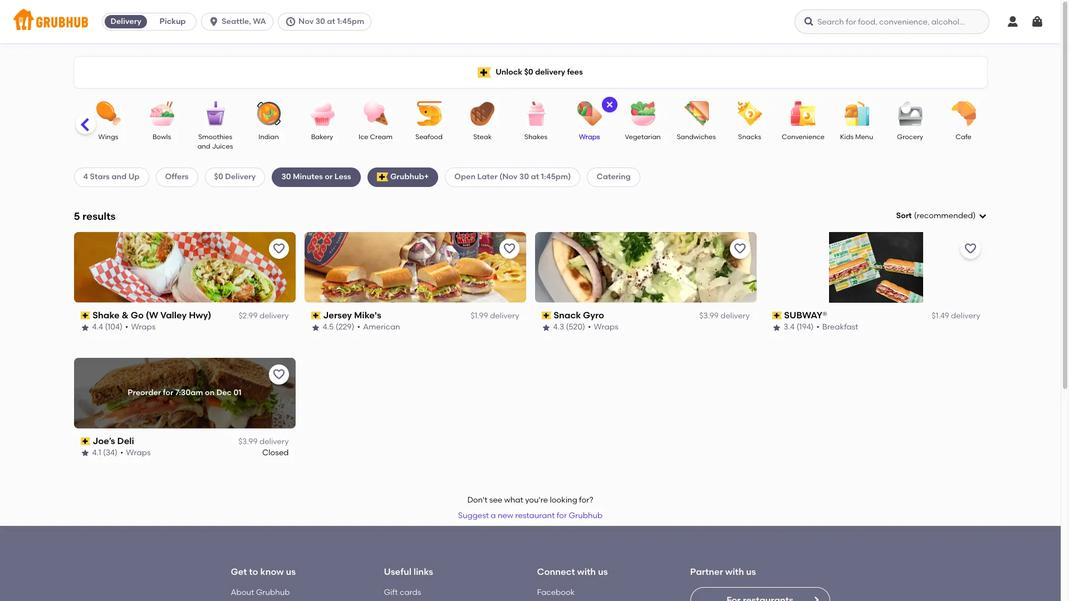 Task type: locate. For each thing, give the bounding box(es) containing it.
$1.49
[[932, 311, 949, 321]]

0 horizontal spatial us
[[286, 567, 296, 578]]

us right 'know'
[[286, 567, 296, 578]]

subscription pass image left jersey
[[311, 312, 321, 320]]

menu
[[855, 133, 873, 141]]

breakfast
[[822, 323, 858, 332]]

0 horizontal spatial grubhub plus flag logo image
[[377, 173, 388, 182]]

1 subscription pass image from the left
[[311, 312, 321, 320]]

star icon image left 3.4
[[772, 323, 781, 332]]

new
[[498, 511, 513, 521]]

grocery
[[897, 133, 923, 141]]

wraps for 4.3 (520)
[[594, 323, 618, 332]]

1 horizontal spatial at
[[531, 172, 539, 182]]

delivery left pickup
[[111, 17, 141, 26]]

grubhub down for?
[[569, 511, 603, 521]]

0 horizontal spatial grubhub
[[256, 588, 290, 597]]

• for gyro
[[588, 323, 591, 332]]

1 us from the left
[[286, 567, 296, 578]]

offers
[[165, 172, 189, 182]]

0 vertical spatial at
[[327, 17, 335, 26]]

0 horizontal spatial save this restaurant image
[[272, 242, 285, 255]]

0 vertical spatial save this restaurant image
[[733, 242, 746, 255]]

for down looking
[[557, 511, 567, 521]]

$3.99 for deli
[[238, 437, 258, 447]]

steak image
[[463, 101, 502, 126]]

1 horizontal spatial us
[[598, 567, 608, 578]]

grubhub down 'know'
[[256, 588, 290, 597]]

cafe
[[956, 133, 972, 141]]

$2.99
[[239, 311, 258, 321]]

for left 7:30am
[[163, 388, 173, 398]]

0 vertical spatial $3.99 delivery
[[699, 311, 750, 321]]

None field
[[896, 211, 987, 222]]

at inside 5 results main content
[[531, 172, 539, 182]]

cream
[[370, 133, 393, 141]]

• down &
[[125, 323, 128, 332]]

svg image
[[1031, 15, 1044, 28], [285, 16, 296, 27], [804, 16, 815, 27], [978, 212, 987, 221]]

on
[[205, 388, 215, 398]]

save this restaurant image
[[733, 242, 746, 255], [272, 368, 285, 381]]

for
[[163, 388, 173, 398], [557, 511, 567, 521]]

1 vertical spatial $3.99
[[238, 437, 258, 447]]

vegetarian image
[[623, 101, 662, 126]]

1 with from the left
[[577, 567, 596, 578]]

open later (nov 30 at 1:45pm)
[[454, 172, 571, 182]]

us
[[286, 567, 296, 578], [598, 567, 608, 578], [746, 567, 756, 578]]

bowls
[[153, 133, 171, 141]]

1 vertical spatial grubhub
[[256, 588, 290, 597]]

star icon image
[[80, 323, 89, 332], [311, 323, 320, 332], [542, 323, 550, 332], [772, 323, 781, 332], [80, 449, 89, 458]]

grubhub plus flag logo image left grubhub+
[[377, 173, 388, 182]]

save this restaurant button
[[269, 239, 289, 259], [499, 239, 519, 259], [730, 239, 750, 259], [960, 239, 980, 259], [269, 365, 289, 385]]

save this restaurant image
[[272, 242, 285, 255], [503, 242, 516, 255], [964, 242, 977, 255]]

0 horizontal spatial 30
[[281, 172, 291, 182]]

3.4 (194)
[[784, 323, 814, 332]]

delivery for deli
[[259, 437, 289, 447]]

with right partner
[[725, 567, 744, 578]]

subscription pass image
[[311, 312, 321, 320], [542, 312, 551, 320]]

wraps down gyro
[[594, 323, 618, 332]]

snacks
[[738, 133, 761, 141]]

nov
[[298, 17, 314, 26]]

(34)
[[103, 448, 117, 458]]

4 stars and up
[[83, 172, 140, 182]]

us right partner
[[746, 567, 756, 578]]

0 horizontal spatial with
[[577, 567, 596, 578]]

delivery for gyro
[[721, 311, 750, 321]]

1 vertical spatial save this restaurant image
[[272, 368, 285, 381]]

$0 right unlock
[[524, 67, 533, 77]]

about
[[231, 588, 254, 597]]

with
[[577, 567, 596, 578], [725, 567, 744, 578]]

2 horizontal spatial 30
[[519, 172, 529, 182]]

(520)
[[566, 323, 585, 332]]

juices
[[212, 143, 233, 151]]

star icon image left 4.1
[[80, 449, 89, 458]]

Search for food, convenience, alcohol... search field
[[795, 9, 990, 34]]

don't see what you're looking for?
[[467, 496, 593, 505]]

1 horizontal spatial $3.99
[[699, 311, 719, 321]]

cafe image
[[944, 101, 983, 126]]

0 horizontal spatial save this restaurant image
[[272, 368, 285, 381]]

0 horizontal spatial $0
[[214, 172, 223, 182]]

subscription pass image
[[80, 312, 90, 320], [772, 312, 782, 320], [80, 438, 90, 445]]

svg image
[[1006, 15, 1020, 28], [208, 16, 219, 27], [605, 100, 614, 109]]

at left the 1:45pm
[[327, 17, 335, 26]]

none field inside 5 results main content
[[896, 211, 987, 222]]

subscription pass image left snack
[[542, 312, 551, 320]]

stars
[[90, 172, 110, 182]]

wraps
[[579, 133, 600, 141], [131, 323, 156, 332], [594, 323, 618, 332], [126, 448, 151, 458]]

2 horizontal spatial us
[[746, 567, 756, 578]]

gift
[[384, 588, 398, 597]]

cards
[[400, 588, 421, 597]]

steak
[[473, 133, 492, 141]]

suggest
[[458, 511, 489, 521]]

30
[[316, 17, 325, 26], [281, 172, 291, 182], [519, 172, 529, 182]]

grubhub+
[[390, 172, 429, 182]]

0 vertical spatial $0
[[524, 67, 533, 77]]

0 vertical spatial $3.99
[[699, 311, 719, 321]]

30 right nov
[[316, 17, 325, 26]]

wraps down the deli
[[126, 448, 151, 458]]

subscription pass image left subway®
[[772, 312, 782, 320]]

for?
[[579, 496, 593, 505]]

• right (34) on the bottom of page
[[120, 448, 123, 458]]

0 horizontal spatial $3.99 delivery
[[238, 437, 289, 447]]

• down gyro
[[588, 323, 591, 332]]

facebook
[[537, 588, 575, 597]]

ice cream
[[359, 133, 393, 141]]

0 horizontal spatial at
[[327, 17, 335, 26]]

save this restaurant image for snack gyro
[[733, 242, 746, 255]]

none field containing sort
[[896, 211, 987, 222]]

1 horizontal spatial 30
[[316, 17, 325, 26]]

wa
[[253, 17, 266, 26]]

5 results
[[74, 210, 116, 223]]

vegetarian
[[625, 133, 661, 141]]

0 horizontal spatial $3.99
[[238, 437, 258, 447]]

svg image inside seattle, wa button
[[208, 16, 219, 27]]

3 us from the left
[[746, 567, 756, 578]]

0 horizontal spatial svg image
[[208, 16, 219, 27]]

subscription pass image left shake in the bottom left of the page
[[80, 312, 90, 320]]

bowls image
[[142, 101, 181, 126]]

you're
[[525, 496, 548, 505]]

• wraps for &
[[125, 323, 156, 332]]

0 vertical spatial and
[[197, 143, 210, 151]]

(
[[914, 211, 917, 221]]

1 vertical spatial at
[[531, 172, 539, 182]]

$0 down juices
[[214, 172, 223, 182]]

grubhub plus flag logo image
[[478, 67, 491, 78], [377, 173, 388, 182]]

1 vertical spatial delivery
[[225, 172, 256, 182]]

1 horizontal spatial for
[[557, 511, 567, 521]]

grubhub plus flag logo image left unlock
[[478, 67, 491, 78]]

soup image
[[35, 101, 74, 126]]

wraps down 'go'
[[131, 323, 156, 332]]

snack gyro logo image
[[535, 232, 756, 303]]

• wraps
[[125, 323, 156, 332], [588, 323, 618, 332], [120, 448, 151, 458]]

• down jersey mike's
[[357, 323, 360, 332]]

bakery image
[[303, 101, 342, 126]]

for inside button
[[557, 511, 567, 521]]

1 horizontal spatial save this restaurant image
[[503, 242, 516, 255]]

1 horizontal spatial save this restaurant image
[[733, 242, 746, 255]]

indian
[[258, 133, 279, 141]]

smoothies and juices
[[197, 133, 233, 151]]

0 horizontal spatial delivery
[[111, 17, 141, 26]]

pickup
[[160, 17, 186, 26]]

hwy)
[[189, 310, 211, 321]]

delivery down juices
[[225, 172, 256, 182]]

1 vertical spatial grubhub plus flag logo image
[[377, 173, 388, 182]]

save this restaurant button for snack gyro
[[730, 239, 750, 259]]

svg image inside field
[[978, 212, 987, 221]]

30 inside button
[[316, 17, 325, 26]]

0 vertical spatial delivery
[[111, 17, 141, 26]]

a
[[491, 511, 496, 521]]

american
[[363, 323, 400, 332]]

convenience
[[782, 133, 825, 141]]

save this restaurant image for mike's
[[503, 242, 516, 255]]

sandwiches
[[677, 133, 716, 141]]

2 with from the left
[[725, 567, 744, 578]]

• wraps down gyro
[[588, 323, 618, 332]]

(w
[[146, 310, 158, 321]]

smoothies and juices image
[[196, 101, 235, 126]]

2 subscription pass image from the left
[[542, 312, 551, 320]]

facebook link
[[537, 588, 575, 597]]

star icon image left 4.4 in the bottom left of the page
[[80, 323, 89, 332]]

what
[[504, 496, 523, 505]]

and left up
[[112, 172, 127, 182]]

partner
[[690, 567, 723, 578]]

2 horizontal spatial save this restaurant image
[[964, 242, 977, 255]]

us for partner with us
[[746, 567, 756, 578]]

save this restaurant button for jersey mike's
[[499, 239, 519, 259]]

results
[[82, 210, 116, 223]]

1 horizontal spatial with
[[725, 567, 744, 578]]

$3.99 delivery
[[699, 311, 750, 321], [238, 437, 289, 447]]

shake & go (w valley hwy)
[[93, 310, 211, 321]]

$1.99 delivery
[[471, 311, 519, 321]]

0 vertical spatial grubhub
[[569, 511, 603, 521]]

and down smoothies
[[197, 143, 210, 151]]

grubhub plus flag logo image for unlock $0 delivery fees
[[478, 67, 491, 78]]

gift cards link
[[384, 588, 421, 597]]

2 us from the left
[[598, 567, 608, 578]]

1 vertical spatial $3.99 delivery
[[238, 437, 289, 447]]

wraps down wraps image
[[579, 133, 600, 141]]

1 save this restaurant image from the left
[[272, 242, 285, 255]]

jersey mike's
[[323, 310, 381, 321]]

go
[[131, 310, 144, 321]]

don't
[[467, 496, 488, 505]]

0 vertical spatial grubhub plus flag logo image
[[478, 67, 491, 78]]

4.3 (520)
[[553, 323, 585, 332]]

1 horizontal spatial subscription pass image
[[542, 312, 551, 320]]

snacks image
[[730, 101, 769, 126]]

1 vertical spatial for
[[557, 511, 567, 521]]

at left 1:45pm)
[[531, 172, 539, 182]]

0 vertical spatial for
[[163, 388, 173, 398]]

star icon image for jersey
[[311, 323, 320, 332]]

1 horizontal spatial grubhub
[[569, 511, 603, 521]]

1 horizontal spatial and
[[197, 143, 210, 151]]

shakes
[[524, 133, 547, 141]]

0 horizontal spatial subscription pass image
[[311, 312, 321, 320]]

30 left the minutes
[[281, 172, 291, 182]]

wraps image
[[570, 101, 609, 126]]

ice
[[359, 133, 368, 141]]

2 save this restaurant image from the left
[[503, 242, 516, 255]]

• wraps down 'go'
[[125, 323, 156, 332]]

us right connect
[[598, 567, 608, 578]]

4.5
[[323, 323, 334, 332]]

1 horizontal spatial delivery
[[225, 172, 256, 182]]

know
[[260, 567, 284, 578]]

subscription pass image left the joe's
[[80, 438, 90, 445]]

30 right (nov at the top
[[519, 172, 529, 182]]

less
[[335, 172, 351, 182]]

delivery inside 5 results main content
[[225, 172, 256, 182]]

valley
[[160, 310, 187, 321]]

svg image inside nov 30 at 1:45pm button
[[285, 16, 296, 27]]

1 horizontal spatial grubhub plus flag logo image
[[478, 67, 491, 78]]

subscription pass image for subway®
[[772, 312, 782, 320]]

at inside button
[[327, 17, 335, 26]]

0 horizontal spatial and
[[112, 172, 127, 182]]

$1.99
[[471, 311, 488, 321]]

• wraps for gyro
[[588, 323, 618, 332]]

gift cards
[[384, 588, 421, 597]]

deli
[[117, 436, 134, 446]]

0 horizontal spatial for
[[163, 388, 173, 398]]

star icon image left 4.5
[[311, 323, 320, 332]]

1 horizontal spatial $3.99 delivery
[[699, 311, 750, 321]]

star icon image left 4.3
[[542, 323, 550, 332]]

with right connect
[[577, 567, 596, 578]]

1 vertical spatial and
[[112, 172, 127, 182]]

snack
[[554, 310, 581, 321]]



Task type: vqa. For each thing, say whether or not it's contained in the screenshot.
rightmost Decadent
no



Task type: describe. For each thing, give the bounding box(es) containing it.
links
[[414, 567, 433, 578]]

nov 30 at 1:45pm button
[[278, 13, 376, 31]]

dec
[[216, 388, 232, 398]]

subscription pass image for jersey mike's
[[311, 312, 321, 320]]

4.4
[[92, 323, 103, 332]]

• breakfast
[[816, 323, 858, 332]]

01
[[234, 388, 242, 398]]

partner with us
[[690, 567, 756, 578]]

4.4 (104)
[[92, 323, 122, 332]]

sort
[[896, 211, 912, 221]]

preorder for 7:30am on dec 01
[[128, 388, 242, 398]]

shakes image
[[516, 101, 555, 126]]

open
[[454, 172, 476, 182]]

save this restaurant image for joe's deli
[[272, 368, 285, 381]]

(nov
[[499, 172, 518, 182]]

gyro
[[583, 310, 604, 321]]

main navigation navigation
[[0, 0, 1061, 43]]

30 minutes or less
[[281, 172, 351, 182]]

useful links
[[384, 567, 433, 578]]

get to know us
[[231, 567, 296, 578]]

(194)
[[797, 323, 814, 332]]

• right (194)
[[816, 323, 820, 332]]

save this restaurant button for subway®
[[960, 239, 980, 259]]

joe's deli
[[93, 436, 134, 446]]

shake
[[93, 310, 120, 321]]

kids menu
[[840, 133, 873, 141]]

save this restaurant button for shake & go (w valley hwy)
[[269, 239, 289, 259]]

connect
[[537, 567, 575, 578]]

grocery image
[[891, 101, 930, 126]]

us for connect with us
[[598, 567, 608, 578]]

1 horizontal spatial $0
[[524, 67, 533, 77]]

$0 delivery
[[214, 172, 256, 182]]

jersey mike's logo image
[[304, 232, 526, 303]]

jersey
[[323, 310, 352, 321]]

4
[[83, 172, 88, 182]]

4.3
[[553, 323, 564, 332]]

sort ( recommended )
[[896, 211, 976, 221]]

kids
[[840, 133, 854, 141]]

7:30am
[[175, 388, 203, 398]]

with for partner
[[725, 567, 744, 578]]

1 vertical spatial $0
[[214, 172, 223, 182]]

wings image
[[89, 101, 128, 126]]

1 horizontal spatial svg image
[[605, 100, 614, 109]]

suggest a new restaurant for grubhub
[[458, 511, 603, 521]]

wings
[[98, 133, 118, 141]]

$3.99 delivery for snack gyro
[[699, 311, 750, 321]]

looking
[[550, 496, 577, 505]]

snack gyro
[[554, 310, 604, 321]]

unlock
[[496, 67, 522, 77]]

delivery inside button
[[111, 17, 141, 26]]

about grubhub
[[231, 588, 290, 597]]

grubhub inside button
[[569, 511, 603, 521]]

subscription pass image for joe's deli
[[80, 438, 90, 445]]

see
[[489, 496, 502, 505]]

star icon image for snack
[[542, 323, 550, 332]]

• for &
[[125, 323, 128, 332]]

delivery for &
[[259, 311, 289, 321]]

closed
[[262, 448, 289, 458]]

subscription pass image for shake & go (w valley hwy)
[[80, 312, 90, 320]]

mike's
[[354, 310, 381, 321]]

convenience image
[[784, 101, 823, 126]]

bakery
[[311, 133, 333, 141]]

$3.99 for gyro
[[699, 311, 719, 321]]

seafood image
[[410, 101, 449, 126]]

save this restaurant image for &
[[272, 242, 285, 255]]

nov 30 at 1:45pm
[[298, 17, 364, 26]]

seattle, wa button
[[201, 13, 278, 31]]

delivery for mike's
[[490, 311, 519, 321]]

grubhub plus flag logo image for grubhub+
[[377, 173, 388, 182]]

1:45pm)
[[541, 172, 571, 182]]

right image
[[812, 596, 821, 601]]

to
[[249, 567, 258, 578]]

2 horizontal spatial svg image
[[1006, 15, 1020, 28]]

shake & go (w valley hwy) logo image
[[74, 232, 295, 303]]

and inside smoothies and juices
[[197, 143, 210, 151]]

• wraps down the deli
[[120, 448, 151, 458]]

later
[[477, 172, 498, 182]]

ice cream image
[[356, 101, 395, 126]]

fees
[[567, 67, 583, 77]]

sandwiches image
[[677, 101, 716, 126]]

smoothies
[[198, 133, 232, 141]]

$3.99 delivery for joe's deli
[[238, 437, 289, 447]]

pickup button
[[149, 13, 196, 31]]

seafood
[[415, 133, 443, 141]]

recommended
[[917, 211, 973, 221]]

delivery button
[[103, 13, 149, 31]]

up
[[128, 172, 140, 182]]

seattle,
[[222, 17, 251, 26]]

get
[[231, 567, 247, 578]]

useful
[[384, 567, 411, 578]]

kids menu image
[[837, 101, 876, 126]]

preorder
[[128, 388, 161, 398]]

5 results main content
[[0, 43, 1061, 601]]

save this restaurant button for joe's deli
[[269, 365, 289, 385]]

suggest a new restaurant for grubhub button
[[453, 506, 608, 526]]

)
[[973, 211, 976, 221]]

star icon image for shake
[[80, 323, 89, 332]]

joe's
[[93, 436, 115, 446]]

&
[[122, 310, 129, 321]]

• for mike's
[[357, 323, 360, 332]]

$1.49 delivery
[[932, 311, 980, 321]]

catering
[[597, 172, 631, 182]]

with for connect
[[577, 567, 596, 578]]

wraps for 4.4 (104)
[[131, 323, 156, 332]]

(104)
[[105, 323, 122, 332]]

wraps for 4.1 (34)
[[126, 448, 151, 458]]

3 save this restaurant image from the left
[[964, 242, 977, 255]]

minutes
[[293, 172, 323, 182]]

• american
[[357, 323, 400, 332]]

subscription pass image for snack gyro
[[542, 312, 551, 320]]

subway®
[[784, 310, 827, 321]]

subway® logo image
[[829, 232, 923, 303]]

indian image
[[249, 101, 288, 126]]

3.4
[[784, 323, 795, 332]]



